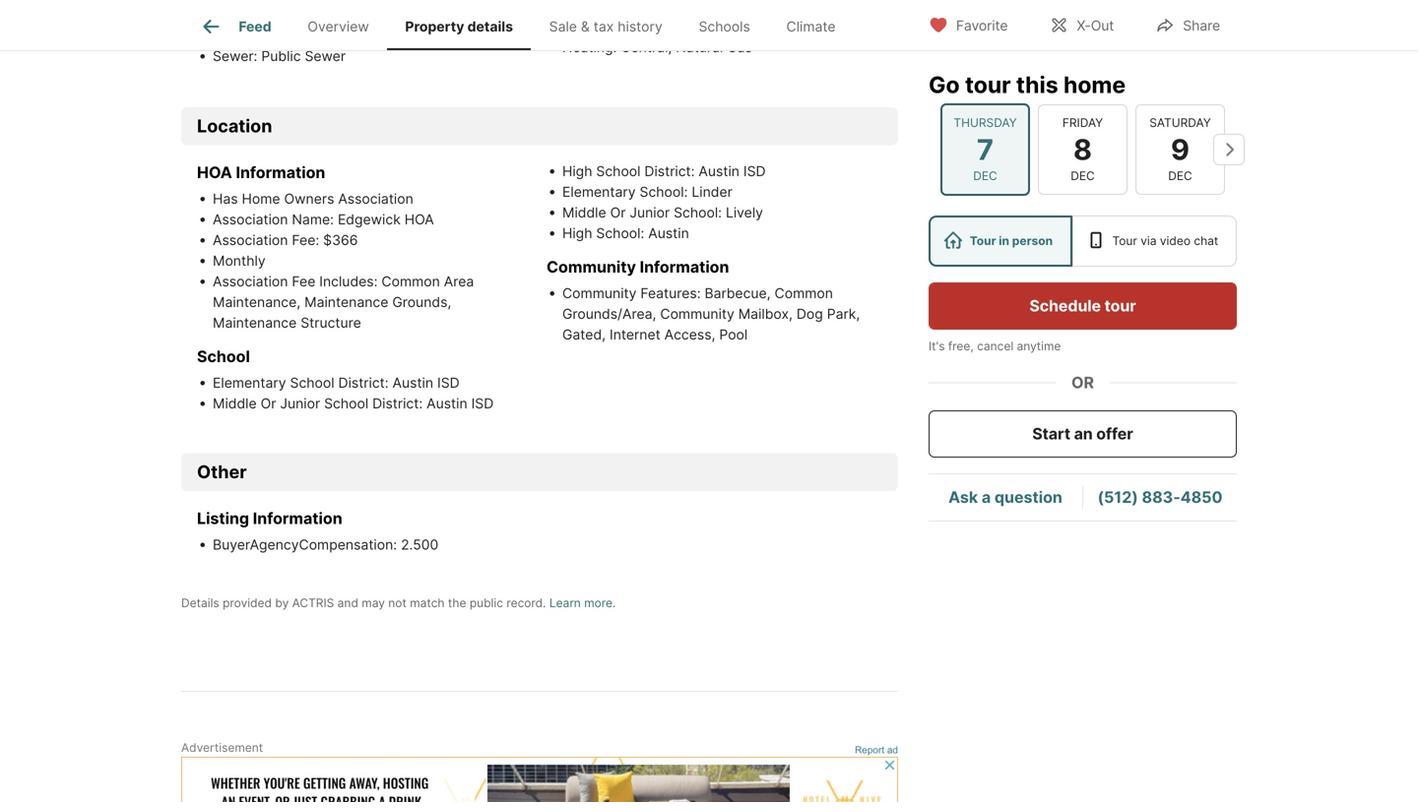 Task type: vqa. For each thing, say whether or not it's contained in the screenshot.
left sold
no



Task type: describe. For each thing, give the bounding box(es) containing it.
schedule tour
[[1030, 297, 1136, 316]]

property
[[405, 18, 464, 35]]

maintenance,
[[213, 294, 301, 311]]

x-
[[1077, 17, 1091, 34]]

ad
[[887, 745, 898, 756]]

schedule tour button
[[929, 283, 1237, 330]]

thursday 7 dec
[[954, 116, 1017, 183]]

listing information buyeragencycompensation: 2.500
[[197, 509, 439, 553]]

elementary inside high school district: austin isd elementary school: linder middle or junior school: lively high school: austin
[[563, 183, 636, 200]]

&
[[581, 18, 590, 35]]

report
[[855, 745, 885, 756]]

dec for 9
[[1169, 169, 1193, 183]]

has inside hoa information has home owners association association name: edgewick hoa association fee: $366 monthly
[[213, 190, 238, 207]]

tab list containing feed
[[181, 0, 870, 50]]

1 vertical spatial isd
[[437, 375, 460, 391]]

home
[[1064, 71, 1126, 99]]

isd inside high school district: austin isd elementary school: linder middle or junior school: lively high school: austin
[[744, 163, 766, 180]]

this
[[1017, 71, 1059, 99]]

high school district: austin isd elementary school: linder middle or junior school: lively high school: austin
[[563, 163, 766, 242]]

hoa information has home owners association association name: edgewick hoa association fee: $366 monthly
[[197, 163, 434, 269]]

not
[[388, 596, 407, 611]]

offer
[[1097, 425, 1134, 444]]

in
[[999, 234, 1010, 248]]

feed link
[[199, 15, 272, 38]]

details provided by actris and may not match the public record. learn more.
[[181, 596, 616, 611]]

favorite button
[[912, 4, 1025, 45]]

1 horizontal spatial maintenance
[[305, 294, 389, 311]]

saturday 9 dec
[[1150, 116, 1211, 183]]

free,
[[949, 339, 974, 354]]

1 horizontal spatial hoa
[[405, 211, 434, 228]]

fee
[[292, 273, 316, 290]]

includes:
[[319, 273, 378, 290]]

middle inside school elementary school district: austin isd middle or junior school district: austin isd
[[213, 395, 257, 412]]

share button
[[1139, 4, 1237, 45]]

heating
[[592, 18, 642, 35]]

middle inside high school district: austin isd elementary school: linder middle or junior school: lively high school: austin
[[563, 204, 606, 221]]

schools tab
[[681, 3, 769, 50]]

sale
[[549, 18, 577, 35]]

chat
[[1194, 234, 1219, 248]]

4850
[[1181, 488, 1223, 507]]

edgewick
[[338, 211, 401, 228]]

and
[[338, 596, 358, 611]]

it's
[[929, 339, 945, 354]]

more.
[[584, 596, 616, 611]]

person
[[1013, 234, 1053, 248]]

school inside high school district: austin isd elementary school: linder middle or junior school: lively high school: austin
[[596, 163, 641, 180]]

ask a question
[[949, 488, 1063, 507]]

name:
[[292, 211, 334, 228]]

junior inside high school district: austin isd elementary school: linder middle or junior school: lively high school: austin
[[630, 204, 670, 221]]

features:
[[641, 285, 701, 302]]

learn
[[550, 596, 581, 611]]

community information
[[547, 257, 729, 277]]

structure
[[301, 315, 361, 331]]

buyeragencycompensation:
[[213, 537, 397, 553]]

start an offer button
[[929, 411, 1237, 458]]

actris
[[292, 596, 334, 611]]

sale & tax history
[[549, 18, 663, 35]]

or
[[1072, 373, 1094, 393]]

grounds/area,
[[563, 306, 657, 322]]

other
[[197, 461, 247, 483]]

the
[[448, 596, 466, 611]]

2.500
[[401, 537, 439, 553]]

sewer
[[305, 48, 346, 64]]

dec for 7
[[974, 169, 998, 183]]

dog
[[797, 306, 823, 322]]

cancel
[[977, 339, 1014, 354]]

has heating heating: central, natural gas
[[563, 18, 753, 55]]

internet
[[610, 326, 661, 343]]

association fee includes:
[[213, 273, 382, 290]]

details
[[181, 596, 219, 611]]

2 vertical spatial school:
[[596, 225, 645, 242]]

1 vertical spatial maintenance
[[213, 315, 297, 331]]

tax
[[594, 18, 614, 35]]

tour for go
[[965, 71, 1011, 99]]

location
[[197, 115, 272, 137]]

ad region
[[181, 757, 898, 803]]

sewer:
[[213, 48, 258, 64]]

or inside school elementary school district: austin isd middle or junior school district: austin isd
[[261, 395, 276, 412]]

fee:
[[292, 232, 319, 249]]

1 vertical spatial district:
[[338, 375, 389, 391]]

start an offer
[[1033, 425, 1134, 444]]

a
[[982, 488, 991, 507]]

barbecue, common grounds/area, community mailbox, dog park, gated, internet access, pool
[[563, 285, 860, 343]]

saturday
[[1150, 116, 1211, 130]]

0 vertical spatial school:
[[640, 183, 688, 200]]

tour for tour in person
[[970, 234, 996, 248]]

schedule
[[1030, 297, 1101, 316]]

common inside common area maintenance, maintenance grounds, maintenance structure
[[382, 273, 440, 290]]

community inside the "barbecue, common grounds/area, community mailbox, dog park, gated, internet access, pool"
[[660, 306, 735, 322]]

grounds,
[[392, 294, 451, 311]]

sale & tax history tab
[[531, 3, 681, 50]]

dec for 8
[[1071, 169, 1095, 183]]

natural
[[676, 39, 723, 55]]

linder
[[692, 183, 733, 200]]

area
[[444, 273, 474, 290]]

or inside high school district: austin isd elementary school: linder middle or junior school: lively high school: austin
[[610, 204, 626, 221]]

0 vertical spatial hoa
[[197, 163, 232, 182]]

monthly
[[213, 252, 266, 269]]



Task type: locate. For each thing, give the bounding box(es) containing it.
start
[[1033, 425, 1071, 444]]

go
[[929, 71, 960, 99]]

community for community information
[[547, 257, 636, 277]]

1 vertical spatial elementary
[[213, 375, 286, 391]]

1 vertical spatial junior
[[280, 395, 320, 412]]

question
[[995, 488, 1063, 507]]

2 vertical spatial community
[[660, 306, 735, 322]]

has inside has heating heating: central, natural gas
[[563, 18, 588, 35]]

association up the maintenance,
[[213, 273, 288, 290]]

2 tour from the left
[[1113, 234, 1138, 248]]

0 vertical spatial community
[[547, 257, 636, 277]]

common inside the "barbecue, common grounds/area, community mailbox, dog park, gated, internet access, pool"
[[775, 285, 833, 302]]

0 horizontal spatial hoa
[[197, 163, 232, 182]]

next image
[[1214, 134, 1245, 165]]

feed
[[239, 18, 272, 35]]

community up grounds/area,
[[563, 285, 637, 302]]

maintenance down the maintenance,
[[213, 315, 297, 331]]

or
[[610, 204, 626, 221], [261, 395, 276, 412]]

1 vertical spatial information
[[640, 257, 729, 277]]

tour in person
[[970, 234, 1053, 248]]

0 horizontal spatial common
[[382, 273, 440, 290]]

2 high from the top
[[563, 225, 593, 242]]

has up heating:
[[563, 18, 588, 35]]

0 vertical spatial or
[[610, 204, 626, 221]]

1 vertical spatial community
[[563, 285, 637, 302]]

out
[[1091, 17, 1114, 34]]

information for hoa
[[236, 163, 325, 182]]

climate tab
[[769, 3, 854, 50]]

1 vertical spatial school:
[[674, 204, 722, 221]]

details
[[468, 18, 513, 35]]

advertisement
[[181, 741, 263, 755]]

thursday
[[954, 116, 1017, 130]]

1 dec from the left
[[974, 169, 998, 183]]

0 horizontal spatial isd
[[437, 375, 460, 391]]

0 vertical spatial elementary
[[563, 183, 636, 200]]

1 horizontal spatial junior
[[630, 204, 670, 221]]

elementary down the maintenance,
[[213, 375, 286, 391]]

isd
[[744, 163, 766, 180], [437, 375, 460, 391], [471, 395, 494, 412]]

1 horizontal spatial isd
[[471, 395, 494, 412]]

1 horizontal spatial common
[[775, 285, 833, 302]]

maintenance
[[305, 294, 389, 311], [213, 315, 297, 331]]

1 horizontal spatial or
[[610, 204, 626, 221]]

tour via video chat option
[[1073, 216, 1237, 267]]

junior up community information
[[630, 204, 670, 221]]

owners
[[284, 190, 334, 207]]

community up community features:
[[547, 257, 636, 277]]

883-
[[1142, 488, 1181, 507]]

2 vertical spatial isd
[[471, 395, 494, 412]]

0 vertical spatial junior
[[630, 204, 670, 221]]

1 vertical spatial high
[[563, 225, 593, 242]]

information for listing
[[253, 509, 342, 528]]

1 vertical spatial has
[[213, 190, 238, 207]]

tour up the thursday
[[965, 71, 1011, 99]]

school: up community information
[[596, 225, 645, 242]]

tour left via
[[1113, 234, 1138, 248]]

gas
[[727, 39, 753, 55]]

0 vertical spatial tour
[[965, 71, 1011, 99]]

favorite
[[956, 17, 1008, 34]]

0 vertical spatial isd
[[744, 163, 766, 180]]

common up grounds,
[[382, 273, 440, 290]]

overview tab
[[290, 3, 387, 50]]

9
[[1171, 132, 1190, 167]]

public
[[261, 48, 301, 64]]

common up dog
[[775, 285, 833, 302]]

community up access,
[[660, 306, 735, 322]]

0 horizontal spatial has
[[213, 190, 238, 207]]

1 horizontal spatial middle
[[563, 204, 606, 221]]

2 vertical spatial information
[[253, 509, 342, 528]]

1 vertical spatial or
[[261, 395, 276, 412]]

association down home at the top of the page
[[213, 211, 288, 228]]

$366
[[323, 232, 358, 249]]

1 horizontal spatial tour
[[1113, 234, 1138, 248]]

dec down 9
[[1169, 169, 1193, 183]]

junior inside school elementary school district: austin isd middle or junior school district: austin isd
[[280, 395, 320, 412]]

2 horizontal spatial isd
[[744, 163, 766, 180]]

barbecue,
[[705, 285, 771, 302]]

0 horizontal spatial dec
[[974, 169, 998, 183]]

history
[[618, 18, 663, 35]]

dec down 7
[[974, 169, 998, 183]]

hoa right edgewick
[[405, 211, 434, 228]]

(512)
[[1098, 488, 1139, 507]]

junior down structure at the top left
[[280, 395, 320, 412]]

1 horizontal spatial has
[[563, 18, 588, 35]]

high
[[563, 163, 593, 180], [563, 225, 593, 242]]

listing
[[197, 509, 249, 528]]

0 horizontal spatial or
[[261, 395, 276, 412]]

middle up other
[[213, 395, 257, 412]]

go tour this home
[[929, 71, 1126, 99]]

association up edgewick
[[338, 190, 414, 207]]

provided
[[223, 596, 272, 611]]

overview
[[308, 18, 369, 35]]

elementary up community information
[[563, 183, 636, 200]]

tour in person option
[[929, 216, 1073, 267]]

community for community features:
[[563, 285, 637, 302]]

2 dec from the left
[[1071, 169, 1095, 183]]

information for community
[[640, 257, 729, 277]]

school: down linder
[[674, 204, 722, 221]]

pool
[[720, 326, 748, 343]]

information inside the listing information buyeragencycompensation: 2.500
[[253, 509, 342, 528]]

0 horizontal spatial junior
[[280, 395, 320, 412]]

community
[[547, 257, 636, 277], [563, 285, 637, 302], [660, 306, 735, 322]]

8
[[1074, 132, 1093, 167]]

friday
[[1063, 116, 1103, 130]]

gated,
[[563, 326, 606, 343]]

dec inside friday 8 dec
[[1071, 169, 1095, 183]]

district: inside high school district: austin isd elementary school: linder middle or junior school: lively high school: austin
[[645, 163, 695, 180]]

district:
[[645, 163, 695, 180], [338, 375, 389, 391], [372, 395, 423, 412]]

has
[[563, 18, 588, 35], [213, 190, 238, 207]]

1 high from the top
[[563, 163, 593, 180]]

video
[[1160, 234, 1191, 248]]

property details
[[405, 18, 513, 35]]

information up features:
[[640, 257, 729, 277]]

list box
[[929, 216, 1237, 267]]

has left home at the top of the page
[[213, 190, 238, 207]]

1 horizontal spatial dec
[[1071, 169, 1095, 183]]

tab list
[[181, 0, 870, 50]]

1 vertical spatial hoa
[[405, 211, 434, 228]]

0 vertical spatial high
[[563, 163, 593, 180]]

list box containing tour in person
[[929, 216, 1237, 267]]

an
[[1074, 425, 1093, 444]]

school: left linder
[[640, 183, 688, 200]]

0 vertical spatial maintenance
[[305, 294, 389, 311]]

elementary inside school elementary school district: austin isd middle or junior school district: austin isd
[[213, 375, 286, 391]]

1 vertical spatial middle
[[213, 395, 257, 412]]

0 vertical spatial middle
[[563, 204, 606, 221]]

association
[[338, 190, 414, 207], [213, 211, 288, 228], [213, 232, 288, 249], [213, 273, 288, 290]]

0 vertical spatial information
[[236, 163, 325, 182]]

1 vertical spatial tour
[[1105, 297, 1136, 316]]

tour inside button
[[1105, 297, 1136, 316]]

mailbox,
[[739, 306, 793, 322]]

2 horizontal spatial dec
[[1169, 169, 1193, 183]]

property details tab
[[387, 3, 531, 50]]

tour right the schedule
[[1105, 297, 1136, 316]]

0 horizontal spatial middle
[[213, 395, 257, 412]]

by
[[275, 596, 289, 611]]

climate
[[787, 18, 836, 35]]

access,
[[665, 326, 716, 343]]

friday 8 dec
[[1063, 116, 1103, 183]]

heating:
[[563, 39, 617, 55]]

hoa down location
[[197, 163, 232, 182]]

0 vertical spatial district:
[[645, 163, 695, 180]]

community features:
[[563, 285, 705, 302]]

1 horizontal spatial elementary
[[563, 183, 636, 200]]

school
[[596, 163, 641, 180], [197, 347, 250, 366], [290, 375, 335, 391], [324, 395, 369, 412]]

anytime
[[1017, 339, 1061, 354]]

school:
[[640, 183, 688, 200], [674, 204, 722, 221], [596, 225, 645, 242]]

information up buyeragencycompensation:
[[253, 509, 342, 528]]

it's free, cancel anytime
[[929, 339, 1061, 354]]

hoa
[[197, 163, 232, 182], [405, 211, 434, 228]]

central,
[[621, 39, 672, 55]]

dec inside thursday 7 dec
[[974, 169, 998, 183]]

3 dec from the left
[[1169, 169, 1193, 183]]

tour left in
[[970, 234, 996, 248]]

(512) 883-4850
[[1098, 488, 1223, 507]]

ask a question link
[[949, 488, 1063, 507]]

match
[[410, 596, 445, 611]]

tour for tour via video chat
[[1113, 234, 1138, 248]]

tour
[[970, 234, 996, 248], [1113, 234, 1138, 248]]

dec
[[974, 169, 998, 183], [1071, 169, 1095, 183], [1169, 169, 1193, 183]]

information up home at the top of the page
[[236, 163, 325, 182]]

may
[[362, 596, 385, 611]]

dec inside saturday 9 dec
[[1169, 169, 1193, 183]]

information inside hoa information has home owners association association name: edgewick hoa association fee: $366 monthly
[[236, 163, 325, 182]]

maintenance down includes:
[[305, 294, 389, 311]]

middle up community information
[[563, 204, 606, 221]]

dec down 8
[[1071, 169, 1095, 183]]

austin
[[699, 163, 740, 180], [648, 225, 689, 242], [393, 375, 434, 391], [427, 395, 468, 412]]

2 vertical spatial district:
[[372, 395, 423, 412]]

0 vertical spatial has
[[563, 18, 588, 35]]

1 tour from the left
[[970, 234, 996, 248]]

0 horizontal spatial elementary
[[213, 375, 286, 391]]

x-out
[[1077, 17, 1114, 34]]

ask
[[949, 488, 978, 507]]

schools
[[699, 18, 750, 35]]

report ad button
[[855, 745, 898, 760]]

tour for schedule
[[1105, 297, 1136, 316]]

(512) 883-4850 link
[[1098, 488, 1223, 507]]

None button
[[941, 103, 1030, 196], [1038, 104, 1128, 195], [1136, 104, 1225, 195], [941, 103, 1030, 196], [1038, 104, 1128, 195], [1136, 104, 1225, 195]]

0 horizontal spatial maintenance
[[213, 315, 297, 331]]

sewer: public sewer
[[213, 48, 346, 64]]

0 horizontal spatial tour
[[970, 234, 996, 248]]

school elementary school district: austin isd middle or junior school district: austin isd
[[197, 347, 494, 412]]

association up monthly
[[213, 232, 288, 249]]

1 horizontal spatial tour
[[1105, 297, 1136, 316]]

lively
[[726, 204, 763, 221]]

0 horizontal spatial tour
[[965, 71, 1011, 99]]

junior
[[630, 204, 670, 221], [280, 395, 320, 412]]



